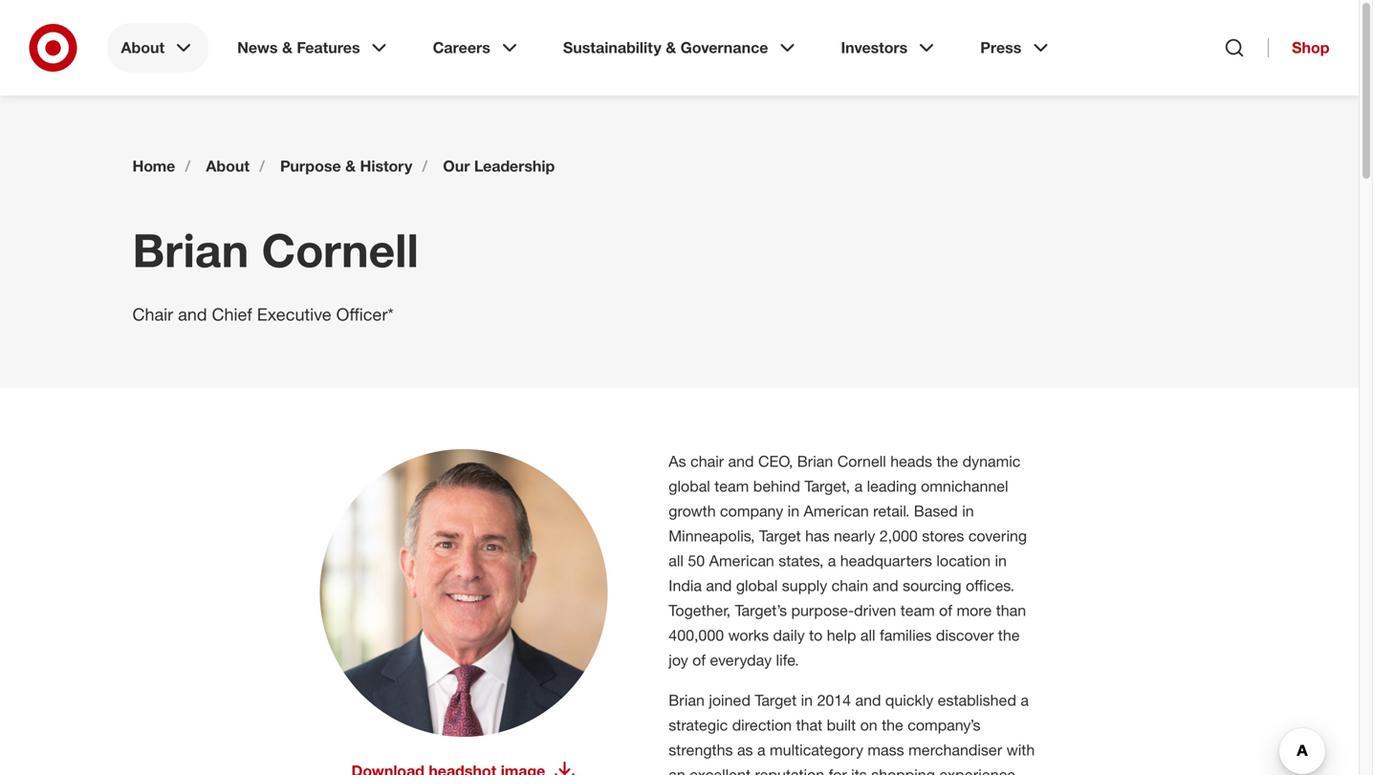 Task type: vqa. For each thing, say whether or not it's contained in the screenshot.
investors LINK
yes



Task type: describe. For each thing, give the bounding box(es) containing it.
2 horizontal spatial the
[[998, 626, 1020, 645]]

joy
[[669, 651, 688, 670]]

2014
[[817, 691, 851, 710]]

life.
[[776, 651, 799, 670]]

based
[[914, 502, 958, 521]]

& for governance
[[666, 38, 676, 57]]

a right as
[[757, 741, 766, 760]]

behind
[[753, 477, 800, 496]]

multicategory
[[770, 741, 863, 760]]

everyday
[[710, 651, 772, 670]]

as
[[737, 741, 753, 760]]

home link
[[132, 157, 175, 176]]

together,
[[669, 601, 731, 620]]

chair and chief executive officer*
[[132, 304, 394, 325]]

and left chief
[[178, 304, 207, 325]]

news & features
[[237, 38, 360, 57]]

target inside brian joined target in 2014 and quickly established a strategic direction that built on the company's strengths as a multicategory mass merchandiser with an excellent reputation for its shopping experien
[[755, 691, 797, 710]]

chain
[[832, 577, 868, 595]]

target,
[[805, 477, 850, 496]]

india
[[669, 577, 702, 595]]

heads
[[891, 452, 932, 471]]

brian inside 'as chair and ceo, brian cornell heads the dynamic global team behind target, a leading omnichannel growth company in american retail. based in minneapolis, target has nearly 2,000 stores covering all 50 american states, a headquarters location in india and global supply chain and sourcing offices. together, target's purpose-driven team of more than 400,000 works daily to help all families discover the joy of everyday life.'
[[797, 452, 833, 471]]

omnichannel
[[921, 477, 1008, 496]]

shop link
[[1268, 38, 1330, 57]]

50
[[688, 552, 705, 570]]

discover
[[936, 626, 994, 645]]

more
[[957, 601, 992, 620]]

its
[[851, 766, 867, 776]]

company's
[[908, 716, 981, 735]]

governance
[[680, 38, 768, 57]]

chair and
[[691, 452, 754, 471]]

sourcing
[[903, 577, 962, 595]]

0 vertical spatial the
[[937, 452, 958, 471]]

the inside brian joined target in 2014 and quickly established a strategic direction that built on the company's strengths as a multicategory mass merchandiser with an excellent reputation for its shopping experien
[[882, 716, 903, 735]]

chair
[[132, 304, 173, 325]]

strategic
[[669, 716, 728, 735]]

home
[[132, 157, 175, 175]]

offices.
[[966, 577, 1015, 595]]

0 horizontal spatial american
[[709, 552, 774, 570]]

sustainability & governance
[[563, 38, 768, 57]]

that
[[796, 716, 823, 735]]

leading
[[867, 477, 917, 496]]

has
[[805, 527, 830, 546]]

covering
[[969, 527, 1027, 546]]

shopping
[[871, 766, 935, 776]]

brian joined target in 2014 and quickly established a strategic direction that built on the company's strengths as a multicategory mass merchandiser with an excellent reputation for its shopping experien
[[320, 691, 1035, 776]]

investors
[[841, 38, 908, 57]]

direction
[[732, 716, 792, 735]]

& for history
[[345, 157, 356, 175]]

a right target,
[[854, 477, 863, 496]]

established
[[938, 691, 1016, 710]]

0 vertical spatial about link
[[108, 23, 209, 73]]

in inside brian joined target in 2014 and quickly established a strategic direction that built on the company's strengths as a multicategory mass merchandiser with an excellent reputation for its shopping experien
[[801, 691, 813, 710]]

1 vertical spatial of
[[692, 651, 706, 670]]

2,000
[[880, 527, 918, 546]]

target's
[[735, 601, 787, 620]]

news
[[237, 38, 278, 57]]

growth
[[669, 502, 716, 521]]

driven
[[854, 601, 896, 620]]

1 horizontal spatial american
[[804, 502, 869, 521]]

chief
[[212, 304, 252, 325]]

stores
[[922, 527, 964, 546]]

careers
[[433, 38, 490, 57]]

excellent
[[690, 766, 751, 776]]

ceo,
[[758, 452, 793, 471]]

and inside brian joined target in 2014 and quickly established a strategic direction that built on the company's strengths as a multicategory mass merchandiser with an excellent reputation for its shopping experien
[[855, 691, 881, 710]]

features
[[297, 38, 360, 57]]

retail.
[[873, 502, 910, 521]]

shop
[[1292, 38, 1330, 57]]

leadership
[[474, 157, 555, 175]]

1 horizontal spatial global
[[736, 577, 778, 595]]

1 horizontal spatial of
[[939, 601, 952, 620]]

daily
[[773, 626, 805, 645]]

investors link
[[828, 23, 952, 73]]

merchandiser
[[909, 741, 1002, 760]]

mass
[[868, 741, 904, 760]]

sustainability
[[563, 38, 661, 57]]

news & features link
[[224, 23, 404, 73]]

works
[[728, 626, 769, 645]]

400,000
[[669, 626, 724, 645]]

as chair and ceo, brian cornell heads the dynamic global team behind target, a leading omnichannel growth company in american retail. based in minneapolis, target has nearly 2,000 stores covering all 50 american states, a headquarters location in india and global supply chain and sourcing offices. together, target's purpose-driven team of more than 400,000 works daily to help all families discover the joy of everyday life.
[[669, 452, 1027, 670]]

purpose
[[280, 157, 341, 175]]



Task type: locate. For each thing, give the bounding box(es) containing it.
brian up "strategic"
[[669, 691, 705, 710]]

1 horizontal spatial &
[[345, 157, 356, 175]]

&
[[282, 38, 293, 57], [666, 38, 676, 57], [345, 157, 356, 175]]

our
[[443, 157, 470, 175]]

1 horizontal spatial team
[[901, 601, 935, 620]]

in down behind
[[788, 502, 800, 521]]

nearly
[[834, 527, 875, 546]]

1 vertical spatial about
[[206, 157, 250, 175]]

sustainability & governance link
[[550, 23, 812, 73]]

0 horizontal spatial global
[[669, 477, 710, 496]]

as
[[669, 452, 686, 471]]

and up on
[[855, 691, 881, 710]]

our leadership
[[443, 157, 555, 175]]

0 vertical spatial target
[[759, 527, 801, 546]]

brian up target,
[[797, 452, 833, 471]]

executive
[[257, 304, 331, 325]]

supply
[[782, 577, 827, 595]]

of down sourcing
[[939, 601, 952, 620]]

american down target,
[[804, 502, 869, 521]]

the
[[937, 452, 958, 471], [998, 626, 1020, 645], [882, 716, 903, 735]]

purpose & history link
[[280, 157, 412, 176]]

press
[[980, 38, 1022, 57]]

0 vertical spatial cornell
[[262, 222, 419, 278]]

1 horizontal spatial all
[[861, 626, 876, 645]]

about for bottom about link
[[206, 157, 250, 175]]

cornell up "officer*" at the left top
[[262, 222, 419, 278]]

with
[[1007, 741, 1035, 760]]

0 vertical spatial team
[[715, 477, 749, 496]]

0 horizontal spatial cornell
[[262, 222, 419, 278]]

& right 'news' on the left of page
[[282, 38, 293, 57]]

purpose & history
[[280, 157, 412, 175]]

and up together,
[[706, 577, 732, 595]]

cornell inside 'as chair and ceo, brian cornell heads the dynamic global team behind target, a leading omnichannel growth company in american retail. based in minneapolis, target has nearly 2,000 stores covering all 50 american states, a headquarters location in india and global supply chain and sourcing offices. together, target's purpose-driven team of more than 400,000 works daily to help all families discover the joy of everyday life.'
[[837, 452, 886, 471]]

an
[[669, 766, 685, 776]]

1 horizontal spatial cornell
[[837, 452, 886, 471]]

0 vertical spatial of
[[939, 601, 952, 620]]

brian for joined
[[669, 691, 705, 710]]

american down 'minneapolis,'
[[709, 552, 774, 570]]

target
[[759, 527, 801, 546], [755, 691, 797, 710]]

& for features
[[282, 38, 293, 57]]

than
[[996, 601, 1026, 620]]

brian inside brian joined target in 2014 and quickly established a strategic direction that built on the company's strengths as a multicategory mass merchandiser with an excellent reputation for its shopping experien
[[669, 691, 705, 710]]

our leadership link
[[443, 157, 555, 176]]

0 horizontal spatial brian
[[132, 222, 249, 278]]

about link
[[108, 23, 209, 73], [206, 157, 250, 176]]

1 vertical spatial brian
[[797, 452, 833, 471]]

photo of brian cornell image
[[320, 449, 608, 737]]

target inside 'as chair and ceo, brian cornell heads the dynamic global team behind target, a leading omnichannel growth company in american retail. based in minneapolis, target has nearly 2,000 stores covering all 50 american states, a headquarters location in india and global supply chain and sourcing offices. together, target's purpose-driven team of more than 400,000 works daily to help all families discover the joy of everyday life.'
[[759, 527, 801, 546]]

0 vertical spatial about
[[121, 38, 165, 57]]

global up growth
[[669, 477, 710, 496]]

& left governance
[[666, 38, 676, 57]]

and down headquarters on the right bottom of page
[[873, 577, 899, 595]]

a right established
[[1021, 691, 1029, 710]]

a
[[854, 477, 863, 496], [828, 552, 836, 570], [1021, 691, 1029, 710], [757, 741, 766, 760]]

team down chair and
[[715, 477, 749, 496]]

the right on
[[882, 716, 903, 735]]

all down driven
[[861, 626, 876, 645]]

cornell up leading
[[837, 452, 886, 471]]

2 vertical spatial the
[[882, 716, 903, 735]]

headquarters
[[840, 552, 932, 570]]

strengths
[[669, 741, 733, 760]]

families
[[880, 626, 932, 645]]

1 vertical spatial american
[[709, 552, 774, 570]]

2 horizontal spatial &
[[666, 38, 676, 57]]

1 vertical spatial about link
[[206, 157, 250, 176]]

built
[[827, 716, 856, 735]]

1 horizontal spatial the
[[937, 452, 958, 471]]

1 horizontal spatial brian
[[669, 691, 705, 710]]

company
[[720, 502, 783, 521]]

1 vertical spatial global
[[736, 577, 778, 595]]

1 horizontal spatial about
[[206, 157, 250, 175]]

1 vertical spatial the
[[998, 626, 1020, 645]]

0 horizontal spatial all
[[669, 552, 684, 570]]

brian for cornell
[[132, 222, 249, 278]]

1 vertical spatial all
[[861, 626, 876, 645]]

0 vertical spatial global
[[669, 477, 710, 496]]

and
[[178, 304, 207, 325], [706, 577, 732, 595], [873, 577, 899, 595], [855, 691, 881, 710]]

states,
[[779, 552, 824, 570]]

purpose-
[[791, 601, 854, 620]]

brian up chair at the left of the page
[[132, 222, 249, 278]]

about for the topmost about link
[[121, 38, 165, 57]]

history
[[360, 157, 412, 175]]

cornell
[[262, 222, 419, 278], [837, 452, 886, 471]]

location
[[936, 552, 991, 570]]

global up target's
[[736, 577, 778, 595]]

in down omnichannel
[[962, 502, 974, 521]]

target up states,
[[759, 527, 801, 546]]

brian
[[132, 222, 249, 278], [797, 452, 833, 471], [669, 691, 705, 710]]

all left "50"
[[669, 552, 684, 570]]

0 horizontal spatial about
[[121, 38, 165, 57]]

1 vertical spatial target
[[755, 691, 797, 710]]

1 vertical spatial cornell
[[837, 452, 886, 471]]

dynamic
[[963, 452, 1021, 471]]

0 horizontal spatial of
[[692, 651, 706, 670]]

about
[[121, 38, 165, 57], [206, 157, 250, 175]]

0 vertical spatial all
[[669, 552, 684, 570]]

for
[[829, 766, 847, 776]]

reputation
[[755, 766, 824, 776]]

on
[[860, 716, 878, 735]]

a down 'has'
[[828, 552, 836, 570]]

0 horizontal spatial &
[[282, 38, 293, 57]]

brian cornell
[[132, 222, 419, 278]]

press link
[[967, 23, 1066, 73]]

in down covering
[[995, 552, 1007, 570]]

0 horizontal spatial team
[[715, 477, 749, 496]]

joined
[[709, 691, 751, 710]]

help
[[827, 626, 856, 645]]

target up direction
[[755, 691, 797, 710]]

officer*
[[336, 304, 394, 325]]

of
[[939, 601, 952, 620], [692, 651, 706, 670]]

0 horizontal spatial the
[[882, 716, 903, 735]]

minneapolis,
[[669, 527, 755, 546]]

in up "that"
[[801, 691, 813, 710]]

0 vertical spatial brian
[[132, 222, 249, 278]]

the up omnichannel
[[937, 452, 958, 471]]

in
[[788, 502, 800, 521], [962, 502, 974, 521], [995, 552, 1007, 570], [801, 691, 813, 710]]

all
[[669, 552, 684, 570], [861, 626, 876, 645]]

2 horizontal spatial brian
[[797, 452, 833, 471]]

team up "families"
[[901, 601, 935, 620]]

of right the joy
[[692, 651, 706, 670]]

global
[[669, 477, 710, 496], [736, 577, 778, 595]]

team
[[715, 477, 749, 496], [901, 601, 935, 620]]

careers link
[[419, 23, 534, 73]]

0 vertical spatial american
[[804, 502, 869, 521]]

2 vertical spatial brian
[[669, 691, 705, 710]]

to
[[809, 626, 823, 645]]

& left history
[[345, 157, 356, 175]]

quickly
[[885, 691, 934, 710]]

the down than on the bottom
[[998, 626, 1020, 645]]

1 vertical spatial team
[[901, 601, 935, 620]]



